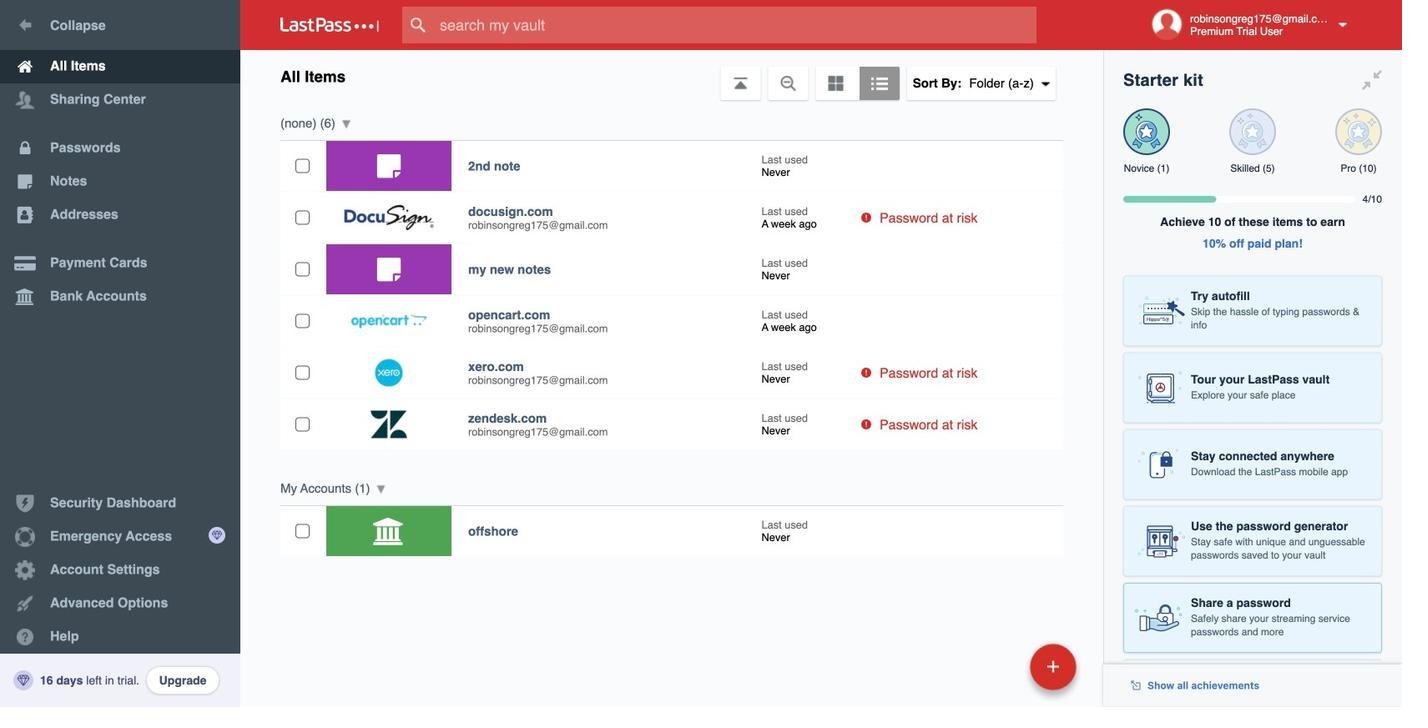 Task type: describe. For each thing, give the bounding box(es) containing it.
lastpass image
[[280, 18, 379, 33]]

new item navigation
[[915, 639, 1087, 708]]

new item element
[[915, 644, 1083, 691]]

vault options navigation
[[240, 50, 1104, 100]]



Task type: locate. For each thing, give the bounding box(es) containing it.
search my vault text field
[[402, 7, 1069, 43]]

main navigation navigation
[[0, 0, 240, 708]]

Search search field
[[402, 7, 1069, 43]]



Task type: vqa. For each thing, say whether or not it's contained in the screenshot.
dialog
no



